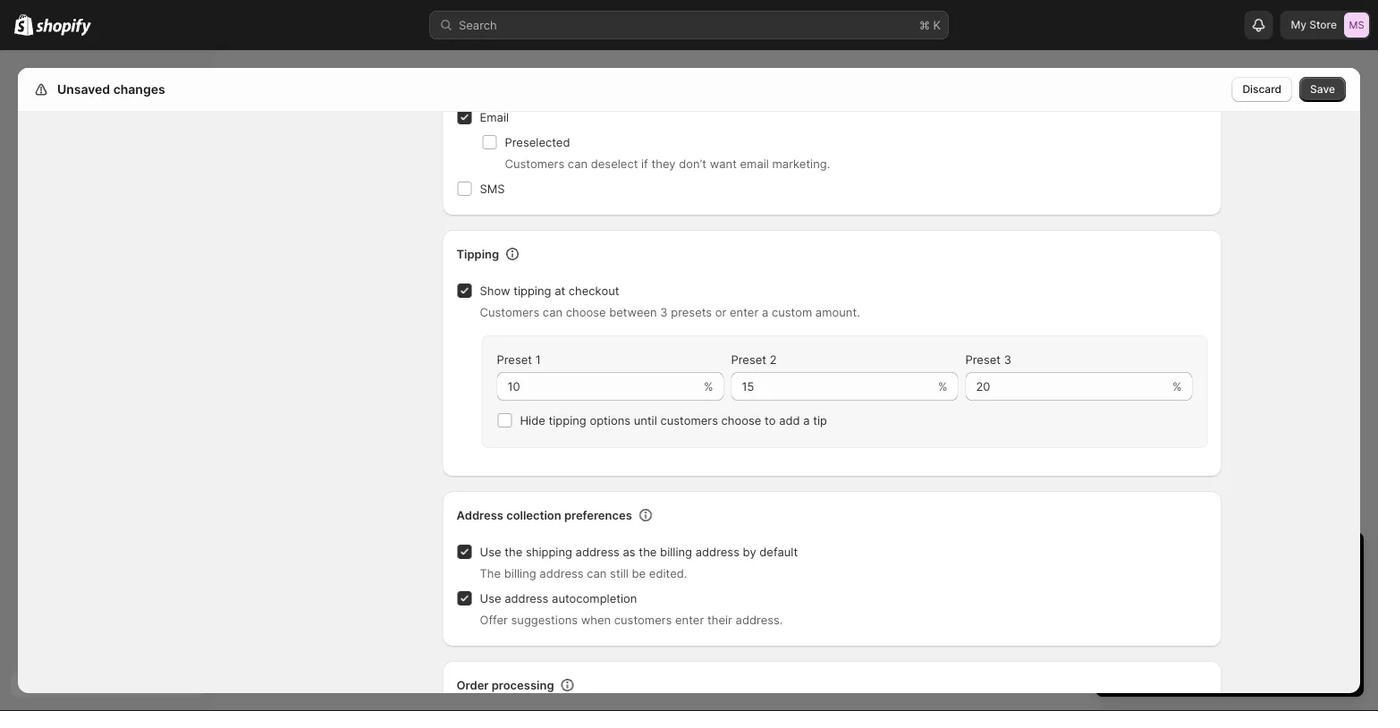 Task type: locate. For each thing, give the bounding box(es) containing it.
tipping right hide
[[549, 413, 587, 427]]

0 vertical spatial use
[[480, 545, 501, 559]]

my store image
[[1344, 13, 1370, 38]]

preset left 2
[[731, 352, 767, 366]]

save button
[[1300, 77, 1346, 102]]

billing
[[660, 545, 692, 559], [504, 566, 536, 580]]

0 vertical spatial plan
[[1161, 609, 1184, 623]]

2 horizontal spatial %
[[1173, 379, 1182, 393]]

select a plan
[[1197, 660, 1263, 673]]

address up suggestions
[[505, 591, 549, 605]]

first
[[1257, 627, 1278, 641]]

address down shipping
[[540, 566, 584, 580]]

% for preset 2
[[938, 379, 948, 393]]

1 vertical spatial can
[[543, 305, 563, 319]]

Preset 2 text field
[[731, 372, 935, 401]]

2 % from the left
[[938, 379, 948, 393]]

settings
[[54, 82, 104, 97]]

plan
[[1161, 609, 1184, 623], [1241, 660, 1263, 673]]

trial inside select a plan to extend your shopify trial for just $1/month for your first 3 months.
[[1316, 609, 1336, 623]]

2 the from the left
[[639, 545, 657, 559]]

unsaved changes
[[57, 82, 165, 97]]

choose
[[566, 305, 606, 319], [722, 413, 762, 427]]

can left deselect
[[568, 157, 588, 170]]

tipping
[[457, 247, 499, 261]]

select for select a plan
[[1197, 660, 1229, 673]]

tipping for show
[[514, 284, 551, 297]]

don't
[[679, 157, 707, 170]]

select down select a plan to extend your shopify trial for just $1/month for your first 3 months. at the right bottom of page
[[1197, 660, 1229, 673]]

customers down show
[[480, 305, 540, 319]]

1 horizontal spatial select
[[1197, 660, 1229, 673]]

edited.
[[649, 566, 687, 580]]

1 the from the left
[[505, 545, 523, 559]]

3 up preset 3 "text field"
[[1004, 352, 1012, 366]]

2 for from the left
[[1211, 627, 1226, 641]]

preselected
[[505, 135, 570, 149]]

enter
[[730, 305, 759, 319], [675, 613, 704, 627]]

0 vertical spatial select
[[1114, 609, 1148, 623]]

⌘ k
[[920, 18, 941, 32]]

tipping left at
[[514, 284, 551, 297]]

billing up the edited.
[[660, 545, 692, 559]]

address collection preferences
[[457, 508, 632, 522]]

can left 'still'
[[587, 566, 607, 580]]

settings dialog
[[18, 38, 1361, 711]]

1 use from the top
[[480, 545, 501, 559]]

1 horizontal spatial the
[[639, 545, 657, 559]]

1 vertical spatial use
[[480, 591, 501, 605]]

3
[[660, 305, 668, 319], [1004, 352, 1012, 366], [1114, 548, 1125, 570], [1281, 627, 1289, 641]]

to up $1/month
[[1188, 609, 1199, 623]]

0 vertical spatial trial
[[1270, 548, 1302, 570]]

preset left 1
[[497, 352, 532, 366]]

email
[[740, 157, 769, 170]]

0 vertical spatial enter
[[730, 305, 759, 319]]

0 horizontal spatial %
[[704, 379, 713, 393]]

1
[[536, 352, 541, 366]]

1 horizontal spatial choose
[[722, 413, 762, 427]]

choose down checkout
[[566, 305, 606, 319]]

preset
[[497, 352, 532, 366], [731, 352, 767, 366], [966, 352, 1001, 366]]

use up offer at left bottom
[[480, 591, 501, 605]]

their
[[707, 613, 733, 627]]

3 right "first"
[[1281, 627, 1289, 641]]

plan inside select a plan link
[[1241, 660, 1263, 673]]

0 vertical spatial customers
[[661, 413, 718, 427]]

1 horizontal spatial plan
[[1241, 660, 1263, 673]]

can
[[568, 157, 588, 170], [543, 305, 563, 319], [587, 566, 607, 580]]

select inside select a plan link
[[1197, 660, 1229, 673]]

hide tipping options until customers choose to add a tip
[[520, 413, 827, 427]]

2 preset from the left
[[731, 352, 767, 366]]

select
[[1114, 609, 1148, 623], [1197, 660, 1229, 673]]

0 horizontal spatial preset
[[497, 352, 532, 366]]

3 left 'days' at the right bottom
[[1114, 548, 1125, 570]]

dialog
[[1368, 68, 1378, 693]]

for left 'just'
[[1114, 627, 1129, 641]]

your up october 20
[[1228, 548, 1265, 570]]

show tipping at checkout
[[480, 284, 619, 297]]

0 horizontal spatial plan
[[1161, 609, 1184, 623]]

plan down "first"
[[1241, 660, 1263, 673]]

when
[[581, 613, 611, 627]]

3 left presets
[[660, 305, 668, 319]]

still
[[610, 566, 629, 580]]

0 vertical spatial choose
[[566, 305, 606, 319]]

processing
[[492, 678, 554, 692]]

october 20
[[1213, 581, 1278, 594]]

0 horizontal spatial for
[[1114, 627, 1129, 641]]

the billing address can still be edited.
[[480, 566, 687, 580]]

for down the extend
[[1211, 627, 1226, 641]]

my
[[1291, 18, 1307, 31]]

trial up months.
[[1316, 609, 1336, 623]]

1 horizontal spatial %
[[938, 379, 948, 393]]

collection
[[506, 508, 562, 522]]

3 % from the left
[[1173, 379, 1182, 393]]

my store
[[1291, 18, 1337, 31]]

the
[[480, 566, 501, 580]]

0 horizontal spatial to
[[765, 413, 776, 427]]

1 vertical spatial to
[[1188, 609, 1199, 623]]

the
[[505, 545, 523, 559], [639, 545, 657, 559]]

for
[[1114, 627, 1129, 641], [1211, 627, 1226, 641]]

0 vertical spatial to
[[765, 413, 776, 427]]

address
[[576, 545, 620, 559], [696, 545, 740, 559], [540, 566, 584, 580], [505, 591, 549, 605]]

select a plan link
[[1114, 654, 1346, 679]]

2 use from the top
[[480, 591, 501, 605]]

3 preset from the left
[[966, 352, 1001, 366]]

1 vertical spatial choose
[[722, 413, 762, 427]]

days
[[1130, 548, 1170, 570]]

3 inside "dropdown button"
[[1114, 548, 1125, 570]]

a down select a plan to extend your shopify trial for just $1/month for your first 3 months. at the right bottom of page
[[1232, 660, 1238, 673]]

enter left the their
[[675, 613, 704, 627]]

0 horizontal spatial choose
[[566, 305, 606, 319]]

a up 'just'
[[1151, 609, 1158, 623]]

preset for preset 3
[[966, 352, 1001, 366]]

order processing
[[457, 678, 554, 692]]

0 horizontal spatial enter
[[675, 613, 704, 627]]

1 horizontal spatial preset
[[731, 352, 767, 366]]

customers down be
[[614, 613, 672, 627]]

a
[[762, 305, 769, 319], [804, 413, 810, 427], [1151, 609, 1158, 623], [1232, 660, 1238, 673]]

1 vertical spatial enter
[[675, 613, 704, 627]]

preset 2
[[731, 352, 777, 366]]

0 vertical spatial tipping
[[514, 284, 551, 297]]

0 vertical spatial customers
[[505, 157, 565, 170]]

2 vertical spatial your
[[1229, 627, 1253, 641]]

store
[[1310, 18, 1337, 31]]

1 vertical spatial your
[[1243, 609, 1267, 623]]

1 preset from the left
[[497, 352, 532, 366]]

0 vertical spatial can
[[568, 157, 588, 170]]

be
[[632, 566, 646, 580]]

choose left add
[[722, 413, 762, 427]]

address.
[[736, 613, 783, 627]]

billing right the
[[504, 566, 536, 580]]

use
[[480, 545, 501, 559], [480, 591, 501, 605]]

left
[[1175, 548, 1203, 570]]

3 inside select a plan to extend your shopify trial for just $1/month for your first 3 months.
[[1281, 627, 1289, 641]]

the right 'as'
[[639, 545, 657, 559]]

sms
[[480, 182, 505, 195]]

0 horizontal spatial the
[[505, 545, 523, 559]]

3 days left in your trial button
[[1096, 532, 1364, 570]]

1 horizontal spatial for
[[1211, 627, 1226, 641]]

customers right until
[[661, 413, 718, 427]]

your up "first"
[[1243, 609, 1267, 623]]

they
[[652, 157, 676, 170]]

trial up 20
[[1270, 548, 1302, 570]]

customers down the preselected
[[505, 157, 565, 170]]

use up the
[[480, 545, 501, 559]]

enter right or
[[730, 305, 759, 319]]

2 horizontal spatial preset
[[966, 352, 1001, 366]]

0 horizontal spatial trial
[[1270, 548, 1302, 570]]

marketing.
[[772, 157, 830, 170]]

1 horizontal spatial billing
[[660, 545, 692, 559]]

0 horizontal spatial select
[[1114, 609, 1148, 623]]

1 horizontal spatial enter
[[730, 305, 759, 319]]

2
[[770, 352, 777, 366]]

plan inside select a plan to extend your shopify trial for just $1/month for your first 3 months.
[[1161, 609, 1184, 623]]

preset for preset 1
[[497, 352, 532, 366]]

1 vertical spatial customers
[[480, 305, 540, 319]]

the left shipping
[[505, 545, 523, 559]]

0 horizontal spatial billing
[[504, 566, 536, 580]]

can down show tipping at checkout
[[543, 305, 563, 319]]

select up 'just'
[[1114, 609, 1148, 623]]

to left add
[[765, 413, 776, 427]]

1 horizontal spatial trial
[[1316, 609, 1336, 623]]

1 horizontal spatial to
[[1188, 609, 1199, 623]]

1 vertical spatial tipping
[[549, 413, 587, 427]]

1 vertical spatial trial
[[1316, 609, 1336, 623]]

use for use address autocompletion
[[480, 591, 501, 605]]

%
[[704, 379, 713, 393], [938, 379, 948, 393], [1173, 379, 1182, 393]]

preset 3
[[966, 352, 1012, 366]]

to
[[765, 413, 776, 427], [1188, 609, 1199, 623]]

tipping
[[514, 284, 551, 297], [549, 413, 587, 427]]

discard button
[[1232, 77, 1293, 102]]

1 vertical spatial select
[[1197, 660, 1229, 673]]

select inside select a plan to extend your shopify trial for just $1/month for your first 3 months.
[[1114, 609, 1148, 623]]

tipping for hide
[[549, 413, 587, 427]]

a inside select a plan to extend your shopify trial for just $1/month for your first 3 months.
[[1151, 609, 1158, 623]]

if
[[641, 157, 648, 170]]

changes
[[113, 82, 165, 97]]

trial inside "dropdown button"
[[1270, 548, 1302, 570]]

your left "first"
[[1229, 627, 1253, 641]]

preset up preset 3 "text field"
[[966, 352, 1001, 366]]

tip
[[813, 413, 827, 427]]

plan up $1/month
[[1161, 609, 1184, 623]]

preferences
[[564, 508, 632, 522]]

unsaved
[[57, 82, 110, 97]]

1 vertical spatial plan
[[1241, 660, 1263, 673]]

your
[[1228, 548, 1265, 570], [1243, 609, 1267, 623], [1229, 627, 1253, 641]]

customers
[[505, 157, 565, 170], [480, 305, 540, 319]]

1 % from the left
[[704, 379, 713, 393]]

0 vertical spatial your
[[1228, 548, 1265, 570]]

as
[[623, 545, 636, 559]]

or
[[715, 305, 727, 319]]



Task type: describe. For each thing, give the bounding box(es) containing it.
% for preset 3
[[1173, 379, 1182, 393]]

% for preset 1
[[704, 379, 713, 393]]

options
[[590, 413, 631, 427]]

customers can choose between 3 presets or enter a custom amount.
[[480, 305, 860, 319]]

custom
[[772, 305, 812, 319]]

select for select a plan to extend your shopify trial for just $1/month for your first 3 months.
[[1114, 609, 1148, 623]]

1 vertical spatial billing
[[504, 566, 536, 580]]

deselect
[[591, 157, 638, 170]]

extend
[[1202, 609, 1240, 623]]

your inside "dropdown button"
[[1228, 548, 1265, 570]]

shipping
[[526, 545, 572, 559]]

can for choose
[[543, 305, 563, 319]]

offer suggestions when customers enter their address.
[[480, 613, 783, 627]]

save
[[1311, 83, 1336, 96]]

order
[[457, 678, 489, 692]]

to inside select a plan to extend your shopify trial for just $1/month for your first 3 months.
[[1188, 609, 1199, 623]]

address left by
[[696, 545, 740, 559]]

in
[[1208, 548, 1223, 570]]

until
[[634, 413, 657, 427]]

a left the custom
[[762, 305, 769, 319]]

customers can deselect if they don't want email marketing.
[[505, 157, 830, 170]]

email
[[480, 110, 509, 124]]

suggestions
[[511, 613, 578, 627]]

at
[[555, 284, 566, 297]]

hide
[[520, 413, 546, 427]]

k
[[933, 18, 941, 32]]

2 vertical spatial can
[[587, 566, 607, 580]]

offer
[[480, 613, 508, 627]]

want
[[710, 157, 737, 170]]

select a plan to extend your shopify trial for just $1/month for your first 3 months.
[[1114, 609, 1336, 641]]

customers for customers can deselect if they don't want email marketing.
[[505, 157, 565, 170]]

20
[[1262, 581, 1278, 594]]

use address autocompletion
[[480, 591, 637, 605]]

between
[[609, 305, 657, 319]]

to inside 'settings' dialog
[[765, 413, 776, 427]]

shopify
[[1271, 609, 1312, 623]]

just
[[1132, 627, 1152, 641]]

months.
[[1292, 627, 1336, 641]]

presets
[[671, 305, 712, 319]]

⌘
[[920, 18, 930, 32]]

preset for preset 2
[[731, 352, 767, 366]]

show
[[480, 284, 510, 297]]

october
[[1213, 581, 1259, 594]]

address up the billing address can still be edited.
[[576, 545, 620, 559]]

autocompletion
[[552, 591, 637, 605]]

add
[[779, 413, 800, 427]]

shopify image
[[36, 18, 91, 36]]

address
[[457, 508, 504, 522]]

1 for from the left
[[1114, 627, 1129, 641]]

search
[[459, 18, 497, 32]]

1 vertical spatial customers
[[614, 613, 672, 627]]

a left tip in the bottom of the page
[[804, 413, 810, 427]]

discard
[[1243, 83, 1282, 96]]

0 vertical spatial billing
[[660, 545, 692, 559]]

$1/month
[[1155, 627, 1207, 641]]

use the shipping address as the billing address by default
[[480, 545, 798, 559]]

3 days left in your trial
[[1114, 548, 1302, 570]]

amount.
[[816, 305, 860, 319]]

checkout
[[569, 284, 619, 297]]

3 days left in your trial element
[[1096, 579, 1364, 697]]

plan for select a plan
[[1241, 660, 1263, 673]]

plan for select a plan to extend your shopify trial for just $1/month for your first 3 months.
[[1161, 609, 1184, 623]]

can for deselect
[[568, 157, 588, 170]]

customers for customers can choose between 3 presets or enter a custom amount.
[[480, 305, 540, 319]]

by
[[743, 545, 756, 559]]

default
[[760, 545, 798, 559]]

shopify image
[[14, 14, 33, 36]]

preset 1
[[497, 352, 541, 366]]

Preset 1 text field
[[497, 372, 700, 401]]

Preset 3 text field
[[966, 372, 1169, 401]]

use for use the shipping address as the billing address by default
[[480, 545, 501, 559]]



Task type: vqa. For each thing, say whether or not it's contained in the screenshot.
text box
no



